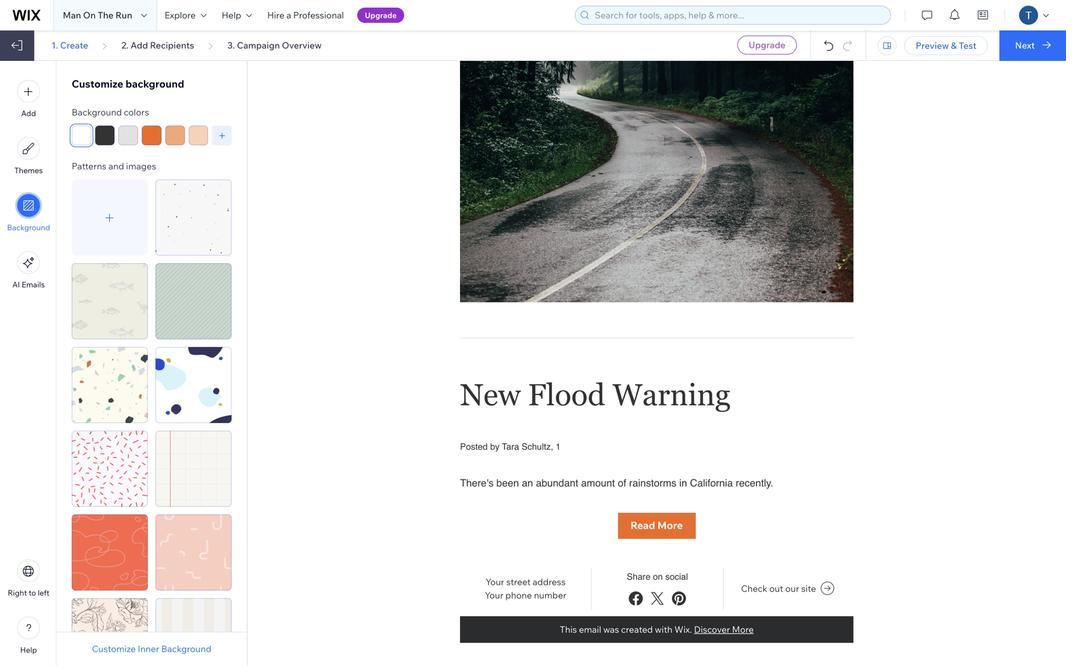 Task type: locate. For each thing, give the bounding box(es) containing it.
upgrade button
[[357, 8, 404, 23], [737, 36, 797, 55]]

hire
[[267, 10, 284, 21]]

of
[[618, 477, 626, 489]]

flood
[[528, 378, 605, 412]]

phone
[[505, 590, 532, 601]]

0 vertical spatial your
[[486, 577, 504, 588]]

1. create link
[[52, 40, 88, 51]]

recently.
[[736, 477, 773, 489]]

add right "2." at top
[[131, 40, 148, 51]]

this email was created with wix.
[[560, 624, 692, 635]]

1 vertical spatial customize
[[92, 644, 136, 655]]

customize left the inner on the left
[[92, 644, 136, 655]]

right to left
[[8, 588, 49, 598]]

3. campaign overview
[[227, 40, 322, 51]]

on
[[653, 572, 663, 582]]

1 horizontal spatial upgrade button
[[737, 36, 797, 55]]

help button up '3.'
[[214, 0, 260, 30]]

customize inside button
[[92, 644, 136, 655]]

add
[[131, 40, 148, 51], [21, 109, 36, 118]]

help button down right to left
[[17, 617, 40, 655]]

2 horizontal spatial background
[[161, 644, 211, 655]]

posted by tara schultz, 1
[[460, 442, 561, 452]]

upgrade button right professional
[[357, 8, 404, 23]]

background for background colors
[[72, 107, 122, 118]]

help button
[[214, 0, 260, 30], [17, 617, 40, 655]]

upgrade right professional
[[365, 10, 397, 20]]

background colors
[[72, 107, 149, 118]]

1 vertical spatial add
[[21, 109, 36, 118]]

0 vertical spatial help
[[222, 10, 241, 21]]

create
[[60, 40, 88, 51]]

1 vertical spatial background
[[7, 223, 50, 232]]

colors
[[124, 107, 149, 118]]

read more link
[[618, 513, 696, 538]]

street
[[506, 577, 531, 588]]

schultz,
[[522, 442, 553, 452]]

background left colors
[[72, 107, 122, 118]]

customize background
[[72, 77, 184, 90]]

inner
[[138, 644, 159, 655]]

the
[[98, 10, 114, 21]]

discover more
[[694, 624, 754, 635]]

patterns and images
[[72, 160, 156, 172]]

help down right to left
[[20, 645, 37, 655]]

0 horizontal spatial background
[[7, 223, 50, 232]]

upgrade
[[365, 10, 397, 20], [749, 39, 786, 50]]

0 horizontal spatial help button
[[17, 617, 40, 655]]

0 vertical spatial customize
[[72, 77, 123, 90]]

campaign
[[237, 40, 280, 51]]

check out our site link
[[741, 581, 835, 597]]

background for background
[[7, 223, 50, 232]]

customize for customize background
[[72, 77, 123, 90]]

help up '3.'
[[222, 10, 241, 21]]

your left phone
[[485, 590, 503, 601]]

posted
[[460, 442, 488, 452]]

your left street
[[486, 577, 504, 588]]

1 horizontal spatial upgrade
[[749, 39, 786, 50]]

background up ai emails button
[[7, 223, 50, 232]]

1 horizontal spatial add
[[131, 40, 148, 51]]

emails
[[22, 280, 45, 289]]

background button
[[7, 194, 50, 232]]

2. add recipients link
[[121, 40, 194, 51]]

upgrade down search for tools, apps, help & more... field
[[749, 39, 786, 50]]

1 vertical spatial upgrade button
[[737, 36, 797, 55]]

customize for customize inner background
[[92, 644, 136, 655]]

background right the inner on the left
[[161, 644, 211, 655]]

and
[[108, 160, 124, 172]]

0 horizontal spatial add
[[21, 109, 36, 118]]

1 vertical spatial help
[[20, 645, 37, 655]]

next button
[[999, 30, 1066, 61]]

1 vertical spatial your
[[485, 590, 503, 601]]

right to left button
[[8, 560, 49, 598]]

0 horizontal spatial upgrade button
[[357, 8, 404, 23]]

1 horizontal spatial help button
[[214, 0, 260, 30]]

0 vertical spatial help button
[[214, 0, 260, 30]]

ai
[[12, 280, 20, 289]]

your
[[486, 577, 504, 588], [485, 590, 503, 601]]

ai emails
[[12, 280, 45, 289]]

a
[[286, 10, 291, 21]]

upgrade button down search for tools, apps, help & more... field
[[737, 36, 797, 55]]

customize
[[72, 77, 123, 90], [92, 644, 136, 655]]

‌
[[692, 624, 692, 635]]

0 horizontal spatial upgrade
[[365, 10, 397, 20]]

warning
[[613, 378, 731, 412]]

add up themes button
[[21, 109, 36, 118]]

site
[[801, 583, 816, 594]]

in
[[679, 477, 687, 489]]

1 vertical spatial help button
[[17, 617, 40, 655]]

help
[[222, 10, 241, 21], [20, 645, 37, 655]]

right
[[8, 588, 27, 598]]

0 vertical spatial background
[[72, 107, 122, 118]]

customize up background colors
[[72, 77, 123, 90]]

share on pinterest image
[[670, 590, 688, 608]]

california
[[690, 477, 733, 489]]

an
[[522, 477, 533, 489]]

background inside customize inner background button
[[161, 644, 211, 655]]

preview & test button
[[904, 36, 988, 55]]

2 vertical spatial background
[[161, 644, 211, 655]]

1 horizontal spatial background
[[72, 107, 122, 118]]

background
[[126, 77, 184, 90]]



Task type: vqa. For each thing, say whether or not it's contained in the screenshot.
Let's
no



Task type: describe. For each thing, give the bounding box(es) containing it.
rainstorms
[[629, 477, 677, 489]]

images
[[126, 160, 156, 172]]

abundant
[[536, 477, 578, 489]]

1 horizontal spatial help
[[222, 10, 241, 21]]

add button
[[17, 80, 40, 118]]

0 vertical spatial add
[[131, 40, 148, 51]]

check out our site
[[741, 583, 816, 594]]

themes
[[14, 166, 43, 175]]

1.
[[52, 40, 58, 51]]

2. add recipients
[[121, 40, 194, 51]]

Search for tools, apps, help & more... field
[[591, 6, 887, 24]]

customize inner background
[[92, 644, 211, 655]]

discover more link
[[694, 624, 754, 636]]

0 vertical spatial upgrade button
[[357, 8, 404, 23]]

to
[[29, 588, 36, 598]]

professional
[[293, 10, 344, 21]]

share on social
[[627, 572, 688, 582]]

new flood warning
[[460, 378, 731, 412]]

themes button
[[14, 137, 43, 175]]

there's
[[460, 477, 494, 489]]

preview & test
[[916, 40, 977, 51]]

hire a professional
[[267, 10, 344, 21]]

this email was created with wix. ‌ discover more
[[560, 624, 754, 635]]

by
[[490, 442, 500, 452]]

check
[[741, 583, 767, 594]]

out
[[769, 583, 783, 594]]

your street address your phone number
[[485, 577, 567, 601]]

new
[[460, 378, 521, 412]]

recipients
[[150, 40, 194, 51]]

patterns
[[72, 160, 106, 172]]

your street address link
[[486, 577, 566, 588]]

preview
[[916, 40, 949, 51]]

read more
[[631, 519, 683, 532]]

2.
[[121, 40, 129, 51]]

share
[[627, 572, 651, 582]]

3. campaign overview link
[[227, 40, 322, 51]]

&
[[951, 40, 957, 51]]

1 vertical spatial upgrade
[[749, 39, 786, 50]]

0 horizontal spatial help
[[20, 645, 37, 655]]

been
[[496, 477, 519, 489]]

customize inner background button
[[92, 644, 211, 655]]

share on facebook image
[[627, 590, 645, 608]]

1
[[556, 442, 561, 452]]

read
[[631, 519, 655, 532]]

man on the run
[[63, 10, 132, 21]]

1. create
[[52, 40, 88, 51]]

add inside button
[[21, 109, 36, 118]]

hire a professional link
[[260, 0, 352, 30]]

amount
[[581, 477, 615, 489]]

ai emails button
[[12, 251, 45, 289]]

address
[[533, 577, 566, 588]]

0 vertical spatial upgrade
[[365, 10, 397, 20]]

number
[[534, 590, 567, 601]]

your phone number link
[[485, 590, 567, 601]]

left
[[38, 588, 49, 598]]

test
[[959, 40, 977, 51]]

3.
[[227, 40, 235, 51]]

there's been an abundant amount of rainstorms in california recently.
[[460, 477, 773, 489]]

man
[[63, 10, 81, 21]]

explore
[[165, 10, 196, 21]]

tara
[[502, 442, 519, 452]]

our
[[785, 583, 799, 594]]

share on x (twitter) image
[[649, 590, 666, 608]]

next
[[1015, 40, 1035, 51]]

on
[[83, 10, 96, 21]]

social
[[665, 572, 688, 582]]

overview
[[282, 40, 322, 51]]

run
[[116, 10, 132, 21]]

more
[[658, 519, 683, 532]]



